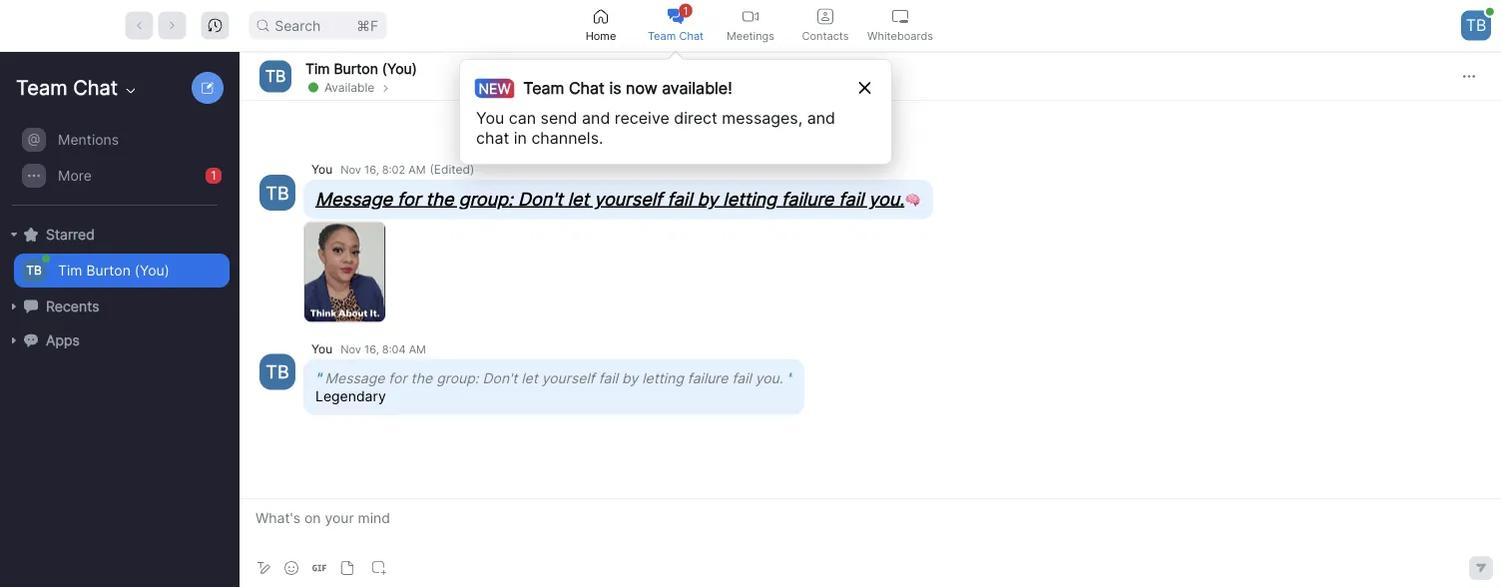 Task type: locate. For each thing, give the bounding box(es) containing it.
emoji image
[[285, 561, 299, 575]]

nov left the 8:02
[[341, 163, 361, 176]]

0 vertical spatial am
[[409, 163, 426, 176]]

tim
[[306, 60, 330, 77], [58, 262, 82, 279]]

you can send and receive direct messages, and chat in channels.
[[476, 108, 836, 147]]

triangle right image
[[8, 229, 20, 241], [8, 301, 20, 313], [8, 335, 20, 346], [8, 335, 20, 346]]

and
[[582, 108, 610, 127], [807, 108, 836, 127]]

you.
[[869, 188, 905, 210], [756, 369, 783, 386]]

1 horizontal spatial failure
[[782, 188, 834, 210]]

profile contact image
[[818, 8, 834, 24], [818, 8, 834, 24]]

history image
[[208, 18, 222, 32]]

0 horizontal spatial 1
[[211, 168, 216, 183]]

failure inside message for the group: don't let yourself fail by letting failure fail you. legendary
[[688, 369, 728, 386]]

1 triangle right image from the top
[[8, 229, 20, 241]]

1 vertical spatial the
[[411, 369, 433, 386]]

am inside you nov 16, 8:04 am
[[409, 342, 426, 355]]

team chat
[[648, 29, 704, 42], [16, 75, 118, 100]]

2 horizontal spatial chat
[[679, 29, 704, 42]]

tim burton (you) down starred tree item
[[58, 262, 169, 279]]

letting
[[723, 188, 777, 210], [642, 369, 684, 386]]

you for you nov 16, 8:02 am (edited)
[[312, 162, 333, 177]]

0 horizontal spatial team chat
[[16, 75, 118, 100]]

team chat up mentions
[[16, 75, 118, 100]]

0 vertical spatial nov
[[341, 163, 361, 176]]

by for message for the group: don't let yourself fail by letting failure fail you.
[[697, 188, 718, 210]]

team inside tab list
[[648, 29, 676, 42]]

yourself
[[594, 188, 662, 210], [542, 369, 595, 386]]

1 vertical spatial 1
[[211, 168, 216, 183]]

16,
[[364, 163, 379, 176], [364, 342, 379, 355]]

tb
[[1466, 15, 1487, 35], [265, 66, 286, 86], [266, 182, 289, 204], [26, 263, 42, 278], [266, 361, 289, 383]]

tab list
[[564, 0, 938, 51]]

1 horizontal spatial you.
[[869, 188, 905, 210]]

1 horizontal spatial by
[[697, 188, 718, 210]]

burton down starred tree item
[[86, 262, 131, 279]]

now
[[626, 78, 658, 97]]

team inside "element"
[[523, 78, 565, 97]]

chat up mentions
[[73, 75, 118, 100]]

0 vertical spatial burton
[[334, 60, 378, 77]]

online image
[[1487, 8, 1495, 16], [42, 255, 50, 263], [42, 255, 50, 263]]

0 vertical spatial tim
[[306, 60, 330, 77]]

file image
[[340, 561, 354, 575]]

more
[[58, 167, 92, 184]]

yourself inside message for the group: don't let yourself fail by letting failure fail you. legendary
[[542, 369, 595, 386]]

0 vertical spatial 1
[[683, 4, 689, 17]]

0 vertical spatial by
[[697, 188, 718, 210]]

0 vertical spatial the
[[426, 188, 454, 210]]

by
[[697, 188, 718, 210], [622, 369, 638, 386]]

the down (edited)
[[426, 188, 454, 210]]

you. for message for the group: don't let yourself fail by letting failure fail you.
[[869, 188, 905, 210]]

0 vertical spatial letting
[[723, 188, 777, 210]]

1 horizontal spatial team
[[523, 78, 565, 97]]

am for you nov 16, 8:04 am
[[409, 342, 426, 355]]

1 vertical spatial team chat
[[16, 75, 118, 100]]

chat left is
[[569, 78, 605, 97]]

home small image
[[593, 8, 609, 24], [593, 8, 609, 24]]

letting inside message for the group: don't let yourself fail by letting failure fail you. legendary
[[642, 369, 684, 386]]

0 horizontal spatial failure
[[688, 369, 728, 386]]

and down team chat is now available! "element" at the left top
[[582, 108, 610, 127]]

16, inside you nov 16, 8:04 am
[[364, 342, 379, 355]]

1 vertical spatial tim
[[58, 262, 82, 279]]

1 vertical spatial you.
[[756, 369, 783, 386]]

tim inside "tree"
[[58, 262, 82, 279]]

0 horizontal spatial you.
[[756, 369, 783, 386]]

chatbot image
[[24, 333, 38, 347]]

chevron down small image
[[123, 83, 139, 99], [123, 83, 139, 99]]

search
[[275, 17, 321, 34]]

you. inside message for the group: don't let yourself fail by letting failure fail you. legendary
[[756, 369, 783, 386]]

0 horizontal spatial chat
[[73, 75, 118, 100]]

nov left 8:04
[[341, 342, 361, 355]]

for inside message for the group: don't let yourself fail by letting failure fail you. legendary
[[389, 369, 407, 386]]

group:
[[459, 188, 513, 210], [437, 369, 479, 386]]

⌘f
[[357, 17, 379, 34]]

16, left the 8:02
[[364, 163, 379, 176]]

for down 8:04
[[389, 369, 407, 386]]

0 vertical spatial let
[[568, 188, 589, 210]]

nov inside you nov 16, 8:02 am (edited)
[[341, 163, 361, 176]]

gif image
[[313, 561, 327, 575], [313, 561, 327, 575]]

burton up available
[[334, 60, 378, 77]]

you inside you can send and receive direct messages, and chat in channels.
[[476, 108, 504, 127]]

channels.
[[532, 128, 604, 147]]

2 am from the top
[[409, 342, 426, 355]]

1 vertical spatial failure
[[688, 369, 728, 386]]

message down you nov 16, 8:02 am (edited)
[[316, 188, 392, 210]]

contacts
[[802, 29, 849, 42]]

online image
[[1487, 8, 1495, 16], [309, 82, 319, 92], [309, 82, 319, 92]]

0 horizontal spatial and
[[582, 108, 610, 127]]

the down you nov 16, 8:04 am
[[411, 369, 433, 386]]

team up mentions
[[16, 75, 67, 100]]

message inside message for the group: don't let yourself fail by letting failure fail you. legendary
[[325, 369, 385, 386]]

(you) inside "tree"
[[135, 262, 169, 279]]

the inside message for the group: don't let yourself fail by letting failure fail you. legendary
[[411, 369, 433, 386]]

1 vertical spatial tim burton (you)
[[58, 262, 169, 279]]

0 horizontal spatial tim burton (you)
[[58, 262, 169, 279]]

1 am from the top
[[409, 163, 426, 176]]

am right the 8:02
[[409, 163, 426, 176]]

1 horizontal spatial (you)
[[382, 60, 417, 77]]

16, left 8:04
[[364, 342, 379, 355]]

am inside you nov 16, 8:02 am (edited)
[[409, 163, 426, 176]]

triangle right image
[[8, 229, 20, 241], [8, 301, 20, 313]]

0 vertical spatial for
[[397, 188, 421, 210]]

for for message for the group: don't let yourself fail by letting failure fail you. legendary
[[389, 369, 407, 386]]

yourself for message for the group: don't let yourself fail by letting failure fail you.
[[594, 188, 662, 210]]

starred tree item
[[8, 218, 230, 252]]

0 vertical spatial failure
[[782, 188, 834, 210]]

direct
[[674, 108, 718, 127]]

burton inside "tree"
[[86, 262, 131, 279]]

1 vertical spatial don't
[[483, 369, 518, 386]]

1 vertical spatial let
[[521, 369, 538, 386]]

you
[[476, 108, 504, 127], [312, 162, 333, 177], [312, 341, 333, 356]]

chat down team chat image
[[679, 29, 704, 42]]

team chat image
[[668, 8, 684, 24]]

0 vertical spatial team chat
[[648, 29, 704, 42]]

nov inside you nov 16, 8:04 am
[[341, 342, 361, 355]]

messages,
[[722, 108, 803, 127]]

1 horizontal spatial burton
[[334, 60, 378, 77]]

tim burton's avatar element
[[260, 60, 292, 92], [260, 175, 296, 211], [22, 259, 46, 283], [260, 354, 296, 390]]

1 vertical spatial yourself
[[542, 369, 595, 386]]

video on image
[[743, 8, 759, 24], [743, 8, 759, 24]]

you. for message for the group: don't let yourself fail by letting failure fail you. legendary
[[756, 369, 783, 386]]

apps tree item
[[8, 324, 230, 357]]

group: inside message for the group: don't let yourself fail by letting failure fail you. legendary
[[437, 369, 479, 386]]

tree
[[0, 120, 236, 377]]

close image
[[859, 82, 871, 94], [859, 82, 871, 94]]

(edited)
[[430, 162, 475, 177]]

1 vertical spatial burton
[[86, 262, 131, 279]]

group
[[0, 122, 230, 206]]

am
[[409, 163, 426, 176], [409, 342, 426, 355]]

chevron right small image
[[380, 80, 392, 94], [380, 82, 392, 94]]

2 vertical spatial you
[[312, 341, 333, 356]]

triangle right image inside recents tree item
[[8, 301, 20, 313]]

message
[[316, 188, 392, 210], [325, 369, 385, 386]]

recents tree item
[[8, 290, 230, 324]]

1 down the mentions button
[[211, 168, 216, 183]]

1 vertical spatial am
[[409, 342, 426, 355]]

1 horizontal spatial let
[[568, 188, 589, 210]]

0 vertical spatial you
[[476, 108, 504, 127]]

is
[[609, 78, 622, 97]]

for down the 8:02
[[397, 188, 421, 210]]

0 vertical spatial (you)
[[382, 60, 417, 77]]

fail
[[667, 188, 692, 210], [839, 188, 864, 210], [599, 369, 618, 386], [732, 369, 752, 386]]

0 vertical spatial 16,
[[364, 163, 379, 176]]

and right 'messages,'
[[807, 108, 836, 127]]

yourself for message for the group: don't let yourself fail by letting failure fail you. legendary
[[542, 369, 595, 386]]

group: for message for the group: don't let yourself fail by letting failure fail you.
[[459, 188, 513, 210]]

group inside "tree"
[[0, 122, 230, 206]]

message for the group: don't let yourself fail by letting failure fail you.
[[316, 188, 905, 210]]

you left the 8:02
[[312, 162, 333, 177]]

mentions button
[[14, 123, 230, 157]]

let
[[568, 188, 589, 210], [521, 369, 538, 386]]

message for message for the group: don't let yourself fail by letting failure fail you. legendary
[[325, 369, 385, 386]]

let inside message for the group: don't let yourself fail by letting failure fail you. legendary
[[521, 369, 538, 386]]

contacts button
[[788, 0, 863, 51]]

1 horizontal spatial don't
[[518, 188, 563, 210]]

team chat image
[[668, 8, 684, 24]]

0 horizontal spatial (you)
[[135, 262, 169, 279]]

1 vertical spatial triangle right image
[[8, 301, 20, 313]]

triangle right image for starred
[[8, 229, 20, 241]]

(you)
[[382, 60, 417, 77], [135, 262, 169, 279]]

0 horizontal spatial tim
[[58, 262, 82, 279]]

1 horizontal spatial and
[[807, 108, 836, 127]]

team up send
[[523, 78, 565, 97]]

1 vertical spatial letting
[[642, 369, 684, 386]]

message image container, press arrow key to select images list
[[304, 220, 388, 324]]

triangle right image left recents
[[8, 301, 20, 313]]

am for you nov 16, 8:02 am (edited)
[[409, 163, 426, 176]]

for
[[397, 188, 421, 210], [389, 369, 407, 386]]

burton
[[334, 60, 378, 77], [86, 262, 131, 279]]

0 horizontal spatial let
[[521, 369, 538, 386]]

1 horizontal spatial team chat
[[648, 29, 704, 42]]

1 vertical spatial for
[[389, 369, 407, 386]]

file image
[[340, 561, 354, 575]]

tim burton (you) up available
[[306, 60, 417, 77]]

0 vertical spatial tim burton (you)
[[306, 60, 417, 77]]

whiteboard small image
[[893, 8, 909, 24], [893, 8, 909, 24]]

1 horizontal spatial letting
[[723, 188, 777, 210]]

1 horizontal spatial tim burton (you)
[[306, 60, 417, 77]]

1 vertical spatial (you)
[[135, 262, 169, 279]]

ellipses horizontal image
[[1464, 70, 1476, 82]]

chat
[[476, 128, 509, 147]]

2 16, from the top
[[364, 342, 379, 355]]

1 16, from the top
[[364, 163, 379, 176]]

1
[[683, 4, 689, 17], [211, 168, 216, 183]]

0 horizontal spatial don't
[[483, 369, 518, 386]]

nov
[[341, 163, 361, 176], [341, 342, 361, 355]]

2 triangle right image from the top
[[8, 301, 20, 313]]

don't inside message for the group: don't let yourself fail by letting failure fail you. legendary
[[483, 369, 518, 386]]

message up the legendary
[[325, 369, 385, 386]]

apps
[[46, 332, 80, 349]]

triangle right image inside recents tree item
[[8, 301, 20, 313]]

0 vertical spatial triangle right image
[[8, 229, 20, 241]]

tab list containing 1
[[564, 0, 938, 51]]

1 vertical spatial 16,
[[364, 342, 379, 355]]

1 vertical spatial message
[[325, 369, 385, 386]]

chatbot image
[[24, 333, 38, 347]]

group: for message for the group: don't let yourself fail by letting failure fail you. legendary
[[437, 369, 479, 386]]

meetings
[[727, 29, 775, 42]]

team chat down team chat image
[[648, 29, 704, 42]]

failure for message for the group: don't let yourself fail by letting failure fail you. legendary
[[688, 369, 728, 386]]

1 vertical spatial you
[[312, 162, 333, 177]]

tim up available
[[306, 60, 330, 77]]

0 vertical spatial you.
[[869, 188, 905, 210]]

screenshot image
[[372, 561, 386, 575], [372, 561, 386, 575]]

0 vertical spatial message
[[316, 188, 392, 210]]

chat
[[679, 29, 704, 42], [73, 75, 118, 100], [569, 78, 605, 97]]

2 nov from the top
[[341, 342, 361, 355]]

0 vertical spatial don't
[[518, 188, 563, 210]]

0 horizontal spatial burton
[[86, 262, 131, 279]]

am right 8:04
[[409, 342, 426, 355]]

chat image
[[24, 299, 38, 313], [24, 299, 38, 313]]

tooltip
[[459, 51, 893, 165]]

by inside message for the group: don't let yourself fail by letting failure fail you. legendary
[[622, 369, 638, 386]]

1 horizontal spatial chat
[[569, 78, 605, 97]]

1 vertical spatial group:
[[437, 369, 479, 386]]

failure
[[782, 188, 834, 210], [688, 369, 728, 386]]

tim down starred
[[58, 262, 82, 279]]

tim burton (you)
[[306, 60, 417, 77], [58, 262, 169, 279]]

16, inside you nov 16, 8:02 am (edited)
[[364, 163, 379, 176]]

1 nov from the top
[[341, 163, 361, 176]]

1 left the meetings button
[[683, 4, 689, 17]]

tb inside tim burton's avatar element
[[26, 263, 42, 278]]

1 vertical spatial by
[[622, 369, 638, 386]]

0 horizontal spatial by
[[622, 369, 638, 386]]

you up the legendary
[[312, 341, 333, 356]]

available
[[325, 80, 375, 94]]

let for message for the group: don't let yourself fail by letting failure fail you.
[[568, 188, 589, 210]]

team
[[648, 29, 676, 42], [16, 75, 67, 100], [523, 78, 565, 97]]

group containing mentions
[[0, 122, 230, 206]]

new image
[[202, 82, 214, 94], [202, 82, 214, 94]]

triangle right image for apps
[[8, 335, 20, 346]]

team down team chat image
[[648, 29, 676, 42]]

0 vertical spatial yourself
[[594, 188, 662, 210]]

star image
[[24, 227, 38, 241]]

don't
[[518, 188, 563, 210], [483, 369, 518, 386]]

1 vertical spatial nov
[[341, 342, 361, 355]]

starred
[[46, 226, 95, 243]]

0 vertical spatial group:
[[459, 188, 513, 210]]

0 horizontal spatial letting
[[642, 369, 684, 386]]

triangle right image left star image
[[8, 229, 20, 241]]

the
[[426, 188, 454, 210], [411, 369, 433, 386]]

you up chat
[[476, 108, 504, 127]]

2 horizontal spatial team
[[648, 29, 676, 42]]



Task type: vqa. For each thing, say whether or not it's contained in the screenshot.
TEAM CHAT
yes



Task type: describe. For each thing, give the bounding box(es) containing it.
message image container, press arrow key to select images image
[[305, 222, 385, 322]]

available!
[[662, 78, 733, 97]]

let for message for the group: don't let yourself fail by letting failure fail you. legendary
[[521, 369, 538, 386]]

you for you nov 16, 8:04 am
[[312, 341, 333, 356]]

triangle right image for recents
[[8, 301, 20, 313]]

8:02
[[382, 163, 406, 176]]

tooltip containing team chat is now available!
[[459, 51, 893, 165]]

letting for message for the group: don't let yourself fail by letting failure fail you.
[[723, 188, 777, 210]]

8:04
[[382, 342, 406, 355]]

team chat is now available!
[[523, 78, 733, 97]]

1 and from the left
[[582, 108, 610, 127]]

magnifier image
[[257, 19, 269, 31]]

2 and from the left
[[807, 108, 836, 127]]

for for message for the group: don't let yourself fail by letting failure fail you.
[[397, 188, 421, 210]]

format image
[[256, 560, 272, 576]]

the for message for the group: don't let yourself fail by letting failure fail you. legendary
[[411, 369, 433, 386]]

legendary
[[316, 387, 386, 404]]

don't for message for the group: don't let yourself fail by letting failure fail you.
[[518, 188, 563, 210]]

meetings button
[[713, 0, 788, 51]]

nov for you nov 16, 8:02 am (edited)
[[341, 163, 361, 176]]

chat inside "element"
[[569, 78, 605, 97]]

0 horizontal spatial team
[[16, 75, 67, 100]]

16, for you nov 16, 8:02 am (edited)
[[364, 163, 379, 176]]

whiteboards button
[[863, 0, 938, 51]]

1 inside "tree"
[[211, 168, 216, 183]]

team chat is now available! element
[[482, 76, 733, 100]]

you can send and receive direct messages, and chat in channels. element
[[476, 108, 855, 148]]

1 chevron right small image from the top
[[380, 80, 392, 94]]

whiteboards
[[868, 29, 934, 42]]

can
[[509, 108, 536, 127]]

ellipses horizontal image
[[1464, 70, 1476, 82]]

1 horizontal spatial 1
[[683, 4, 689, 17]]

don't for message for the group: don't let yourself fail by letting failure fail you. legendary
[[483, 369, 518, 386]]

star image
[[24, 227, 38, 241]]

failure for message for the group: don't let yourself fail by letting failure fail you.
[[782, 188, 834, 210]]

letting for message for the group: don't let yourself fail by letting failure fail you. legendary
[[642, 369, 684, 386]]

emoji image
[[285, 561, 299, 575]]

history image
[[208, 18, 222, 32]]

mentions
[[58, 131, 119, 148]]

triangle right image for recents
[[8, 301, 20, 313]]

by for message for the group: don't let yourself fail by letting failure fail you. legendary
[[622, 369, 638, 386]]

send
[[541, 108, 578, 127]]

16, for you nov 16, 8:04 am
[[364, 342, 379, 355]]

home
[[586, 29, 616, 42]]

in
[[514, 128, 527, 147]]

home button
[[564, 0, 639, 51]]

tim burton (you) inside "tree"
[[58, 262, 169, 279]]

the for message for the group: don't let yourself fail by letting failure fail you.
[[426, 188, 454, 210]]

team chat inside tab list
[[648, 29, 704, 42]]

recents
[[46, 298, 99, 315]]

tree containing mentions
[[0, 120, 236, 377]]

message for the group: don't let yourself fail by letting failure fail you. legendary
[[316, 369, 783, 404]]

format image
[[256, 560, 272, 576]]

nov for you nov 16, 8:04 am
[[341, 342, 361, 355]]

you nov 16, 8:02 am (edited)
[[312, 162, 475, 177]]

message for message for the group: don't let yourself fail by letting failure fail you.
[[316, 188, 392, 210]]

magnifier image
[[257, 19, 269, 31]]

receive
[[615, 108, 670, 127]]

you nov 16, 8:04 am
[[312, 341, 426, 356]]

2 chevron right small image from the top
[[380, 82, 392, 94]]

1 horizontal spatial tim
[[306, 60, 330, 77]]

you for you can send and receive direct messages, and chat in channels.
[[476, 108, 504, 127]]

triangle right image for starred
[[8, 229, 20, 241]]

tim burton's avatar element inside "tree"
[[22, 259, 46, 283]]



